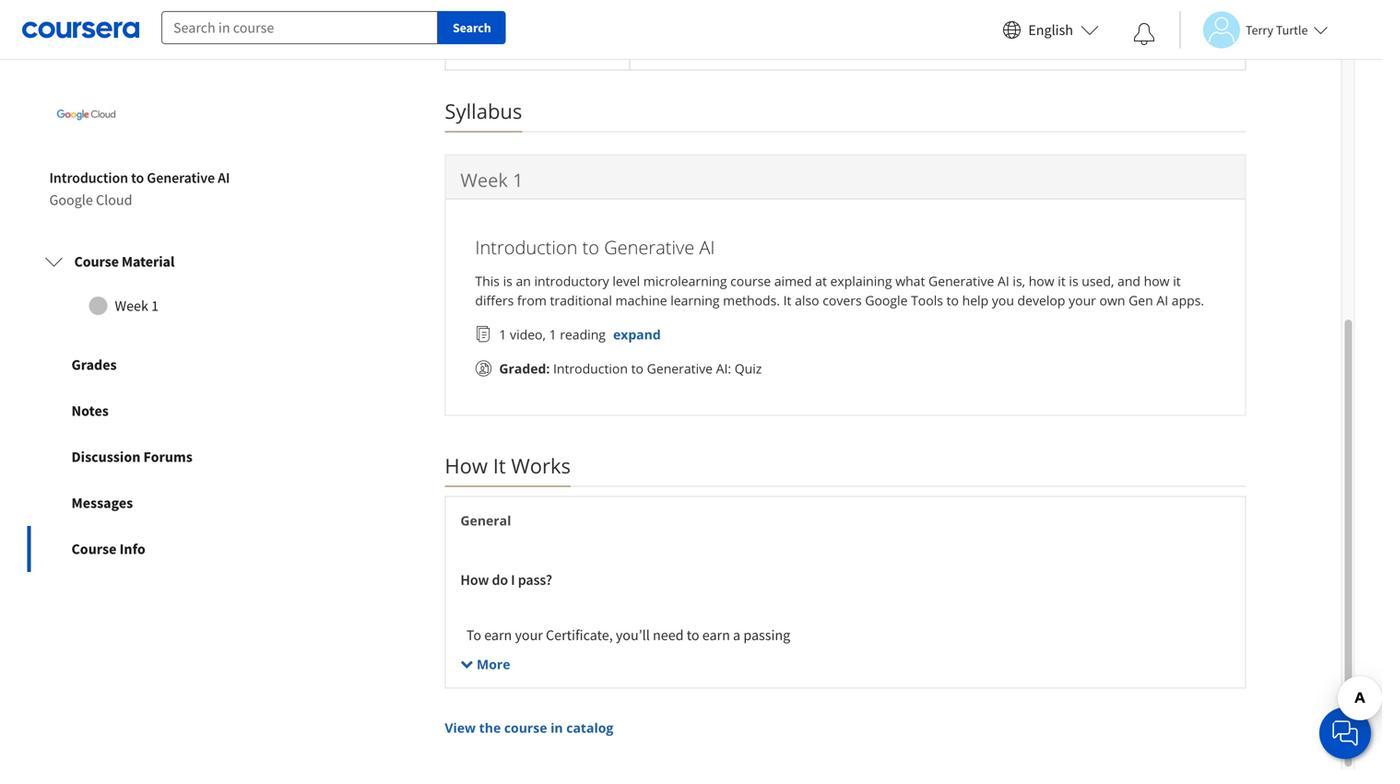 Task type: vqa. For each thing, say whether or not it's contained in the screenshot.
the bottom It
yes



Task type: describe. For each thing, give the bounding box(es) containing it.
0 horizontal spatial the
[[479, 720, 501, 737]]

coursera image
[[22, 15, 139, 44]]

course info link
[[27, 527, 293, 573]]

traditional
[[550, 292, 612, 309]]

own
[[1100, 292, 1126, 309]]

videos,
[[823, 671, 867, 689]]

i
[[511, 571, 515, 590]]

2 is from the left
[[1069, 272, 1079, 290]]

1 is from the left
[[503, 272, 513, 290]]

to right the need
[[687, 627, 700, 645]]

help inside the to earn your certificate, you'll need to earn a passing grade on each of the required assignments—these can be quizzes, peer-graded assignments, or programming assignments. videos, readings, and practice exercises are there to help you prepare for the graded assignments.
[[684, 693, 711, 711]]

1 down syllabus
[[513, 167, 523, 193]]

to down expand button
[[631, 360, 644, 378]]

this
[[475, 272, 500, 290]]

works
[[511, 452, 571, 480]]

catalog
[[566, 720, 614, 737]]

can
[[782, 649, 804, 667]]

an
[[516, 272, 531, 290]]

and inside the to earn your certificate, you'll need to earn a passing grade on each of the required assignments—these can be quizzes, peer-graded assignments, or programming assignments. videos, readings, and practice exercises are there to help you prepare for the graded assignments.
[[472, 693, 496, 711]]

show notifications image
[[1133, 23, 1156, 45]]

week 1 link
[[45, 288, 275, 325]]

reading
[[560, 326, 606, 343]]

search button
[[438, 11, 506, 44]]

search
[[453, 19, 491, 36]]

1 vertical spatial graded
[[835, 693, 878, 711]]

1 vertical spatial week
[[115, 297, 148, 316]]

ai:
[[716, 360, 731, 378]]

google inside this is an introductory level microlearning course aimed at explaining what generative ai is, how it is used, and how it differs from traditional machine learning methods. it also covers google tools to help you develop your own gen ai apps.
[[865, 292, 908, 309]]

video
[[510, 326, 543, 343]]

to inside introduction to generative ai google cloud
[[131, 169, 144, 187]]

also
[[795, 292, 819, 309]]

course material button
[[30, 236, 290, 288]]

forums
[[143, 448, 193, 467]]

machine
[[616, 292, 667, 309]]

material
[[122, 253, 175, 271]]

used,
[[1082, 272, 1114, 290]]

apps.
[[1172, 292, 1205, 309]]

how for how it works
[[445, 452, 488, 480]]

turtle
[[1276, 22, 1308, 38]]

how it works
[[445, 452, 571, 480]]

required
[[600, 649, 653, 667]]

general
[[461, 512, 511, 530]]

,
[[543, 326, 546, 343]]

at
[[815, 272, 827, 290]]

introduction to generative ai google cloud
[[49, 169, 230, 210]]

messages
[[71, 494, 133, 513]]

graded
[[499, 360, 546, 378]]

grades link
[[27, 342, 293, 388]]

a
[[733, 627, 741, 645]]

to earn your certificate, you'll need to earn a passing grade on each of the required assignments—these can be quizzes, peer-graded assignments, or programming assignments. videos, readings, and practice exercises are there to help you prepare for the graded assignments.
[[461, 627, 927, 734]]

covers
[[823, 292, 862, 309]]

certificate,
[[546, 627, 613, 645]]

1 vertical spatial the
[[812, 693, 832, 711]]

explaining
[[830, 272, 892, 290]]

2 how from the left
[[1144, 272, 1170, 290]]

1 right stacked file image
[[499, 326, 507, 343]]

this is an introductory level microlearning course aimed at explaining what generative ai is, how it is used, and how it differs from traditional machine learning methods. it also covers google tools to help you develop your own gen ai apps.
[[475, 272, 1205, 309]]

exercises
[[551, 693, 607, 711]]

peer-
[[472, 671, 505, 689]]

and inside this is an introductory level microlearning course aimed at explaining what generative ai is, how it is used, and how it differs from traditional machine learning methods. it also covers google tools to help you develop your own gen ai apps.
[[1118, 272, 1141, 290]]

microlearning
[[644, 272, 727, 290]]

is,
[[1013, 272, 1026, 290]]

your inside this is an introductory level microlearning course aimed at explaining what generative ai is, how it is used, and how it differs from traditional machine learning methods. it also covers google tools to help you develop your own gen ai apps.
[[1069, 292, 1096, 309]]

course for course info
[[71, 541, 117, 559]]

view
[[445, 720, 476, 737]]

course info
[[71, 541, 145, 559]]

learning
[[671, 292, 720, 309]]

be
[[807, 649, 822, 667]]

assignments—these
[[656, 649, 779, 667]]

generative left ai:
[[647, 360, 713, 378]]

2 it from the left
[[1173, 272, 1181, 290]]

more button
[[461, 655, 511, 675]]

expand
[[613, 326, 661, 343]]

there
[[633, 693, 665, 711]]

Search in course text field
[[161, 11, 438, 44]]

pass?
[[518, 571, 552, 590]]

to up introductory on the left of the page
[[582, 235, 599, 260]]

of
[[562, 649, 574, 667]]

view the course in catalog link
[[445, 719, 1246, 738]]

practice
[[499, 693, 548, 711]]

terry turtle button
[[1180, 12, 1328, 48]]

for
[[791, 693, 809, 711]]

discussion
[[71, 448, 141, 467]]

0 horizontal spatial course
[[504, 720, 547, 737]]

develop
[[1018, 292, 1066, 309]]

generative up level
[[604, 235, 695, 260]]

english
[[1029, 21, 1073, 39]]

programming
[[651, 671, 736, 689]]

how for how do i pass?
[[461, 571, 489, 590]]



Task type: locate. For each thing, give the bounding box(es) containing it.
grade
[[472, 649, 508, 667]]

it up apps.
[[1173, 272, 1181, 290]]

google down what
[[865, 292, 908, 309]]

week
[[461, 167, 508, 193], [115, 297, 148, 316]]

0 horizontal spatial google
[[49, 191, 93, 210]]

1 horizontal spatial week
[[461, 167, 508, 193]]

more
[[477, 656, 511, 674]]

and down peer-
[[472, 693, 496, 711]]

are
[[610, 693, 630, 711]]

0 vertical spatial week 1
[[461, 167, 523, 193]]

1 vertical spatial introduction
[[475, 235, 578, 260]]

help inside this is an introductory level microlearning course aimed at explaining what generative ai is, how it is used, and how it differs from traditional machine learning methods. it also covers google tools to help you develop your own gen ai apps.
[[962, 292, 989, 309]]

and
[[1118, 272, 1141, 290], [472, 693, 496, 711]]

assignments. down can
[[738, 671, 820, 689]]

tools
[[911, 292, 943, 309]]

0 horizontal spatial week 1
[[115, 297, 159, 316]]

introduction up cloud
[[49, 169, 128, 187]]

google left cloud
[[49, 191, 93, 210]]

do
[[492, 571, 508, 590]]

1 horizontal spatial course
[[731, 272, 771, 290]]

grades
[[71, 356, 117, 375]]

course down practice
[[504, 720, 547, 737]]

0 horizontal spatial assignments.
[[472, 715, 554, 734]]

how up the general
[[445, 452, 488, 480]]

0 vertical spatial you
[[992, 292, 1014, 309]]

you left prepare
[[714, 693, 737, 711]]

generative inside this is an introductory level microlearning course aimed at explaining what generative ai is, how it is used, and how it differs from traditional machine learning methods. it also covers google tools to help you develop your own gen ai apps.
[[929, 272, 995, 290]]

1 right ,
[[549, 326, 557, 343]]

messages link
[[27, 481, 293, 527]]

expand button
[[613, 325, 661, 344]]

to right tools
[[947, 292, 959, 309]]

google cloud image
[[49, 79, 123, 152]]

stacked file image
[[475, 326, 492, 343]]

help center image
[[1334, 723, 1357, 745]]

2 vertical spatial the
[[479, 720, 501, 737]]

1 vertical spatial help
[[684, 693, 711, 711]]

how up gen
[[1144, 272, 1170, 290]]

week 1 down material in the top of the page
[[115, 297, 159, 316]]

0 horizontal spatial earn
[[484, 627, 512, 645]]

1 vertical spatial you
[[714, 693, 737, 711]]

graded
[[505, 671, 548, 689], [835, 693, 878, 711]]

help down programming
[[684, 693, 711, 711]]

0 horizontal spatial and
[[472, 693, 496, 711]]

your
[[1069, 292, 1096, 309], [515, 627, 543, 645]]

week down course material
[[115, 297, 148, 316]]

course inside course info "link"
[[71, 541, 117, 559]]

your down used,
[[1069, 292, 1096, 309]]

2 vertical spatial introduction
[[553, 360, 628, 378]]

0 horizontal spatial is
[[503, 272, 513, 290]]

1 how from the left
[[1029, 272, 1055, 290]]

you'll
[[616, 627, 650, 645]]

introduction inside introduction to generative ai google cloud
[[49, 169, 128, 187]]

0 vertical spatial your
[[1069, 292, 1096, 309]]

syllabus
[[445, 97, 522, 125]]

assignments,
[[551, 671, 632, 689]]

earn left a
[[703, 627, 730, 645]]

to up cloud
[[131, 169, 144, 187]]

or
[[635, 671, 648, 689]]

1 vertical spatial course
[[71, 541, 117, 559]]

0 vertical spatial the
[[577, 649, 597, 667]]

0 horizontal spatial your
[[515, 627, 543, 645]]

how do i pass?
[[461, 571, 552, 590]]

1 it from the left
[[1058, 272, 1066, 290]]

chat with us image
[[1331, 719, 1360, 749]]

course left material in the top of the page
[[74, 253, 119, 271]]

0 vertical spatial graded
[[505, 671, 548, 689]]

assignment image
[[475, 360, 492, 377]]

on
[[510, 649, 527, 667]]

0 horizontal spatial graded
[[505, 671, 548, 689]]

1 vertical spatial it
[[493, 452, 506, 480]]

prepare
[[740, 693, 788, 711]]

1 horizontal spatial it
[[1173, 272, 1181, 290]]

help right tools
[[962, 292, 989, 309]]

introduction for introduction to generative ai google cloud
[[49, 169, 128, 187]]

0 vertical spatial help
[[962, 292, 989, 309]]

google
[[49, 191, 93, 210], [865, 292, 908, 309]]

graded up practice
[[505, 671, 548, 689]]

google inside introduction to generative ai google cloud
[[49, 191, 93, 210]]

earn up the grade
[[484, 627, 512, 645]]

1 horizontal spatial graded
[[835, 693, 878, 711]]

introduction up an
[[475, 235, 578, 260]]

0 horizontal spatial help
[[684, 693, 711, 711]]

terry turtle
[[1246, 22, 1308, 38]]

info
[[120, 541, 145, 559]]

course
[[74, 253, 119, 271], [71, 541, 117, 559]]

how
[[445, 452, 488, 480], [461, 571, 489, 590]]

need
[[653, 627, 684, 645]]

introduction down reading
[[553, 360, 628, 378]]

aimed
[[774, 272, 812, 290]]

1 horizontal spatial earn
[[703, 627, 730, 645]]

passing
[[744, 627, 791, 645]]

1 video , 1 reading expand
[[499, 326, 661, 343]]

ai
[[218, 169, 230, 187], [699, 235, 715, 260], [998, 272, 1010, 290], [1157, 292, 1169, 309]]

generative
[[147, 169, 215, 187], [604, 235, 695, 260], [929, 272, 995, 290], [647, 360, 713, 378]]

introduction to generative ai
[[475, 235, 715, 260]]

to inside this is an introductory level microlearning course aimed at explaining what generative ai is, how it is used, and how it differs from traditional machine learning methods. it also covers google tools to help you develop your own gen ai apps.
[[947, 292, 959, 309]]

you down is,
[[992, 292, 1014, 309]]

1 horizontal spatial and
[[1118, 272, 1141, 290]]

0 vertical spatial week
[[461, 167, 508, 193]]

english button
[[995, 0, 1107, 60]]

readings,
[[870, 671, 927, 689]]

discussion forums
[[71, 448, 193, 467]]

differs
[[475, 292, 514, 309]]

how up develop
[[1029, 272, 1055, 290]]

quiz
[[735, 360, 762, 378]]

0 horizontal spatial it
[[493, 452, 506, 480]]

0 vertical spatial course
[[74, 253, 119, 271]]

in
[[551, 720, 563, 737]]

what
[[896, 272, 925, 290]]

it
[[1058, 272, 1066, 290], [1173, 272, 1181, 290]]

is left used,
[[1069, 272, 1079, 290]]

how left do
[[461, 571, 489, 590]]

week 1 down syllabus
[[461, 167, 523, 193]]

each
[[529, 649, 559, 667]]

the right the for
[[812, 693, 832, 711]]

1 vertical spatial assignments.
[[472, 715, 554, 734]]

1 horizontal spatial you
[[992, 292, 1014, 309]]

to
[[466, 627, 481, 645]]

ai inside introduction to generative ai google cloud
[[218, 169, 230, 187]]

course
[[731, 272, 771, 290], [504, 720, 547, 737]]

1 vertical spatial week 1
[[115, 297, 159, 316]]

is left an
[[503, 272, 513, 290]]

1 horizontal spatial week 1
[[461, 167, 523, 193]]

generative up tools
[[929, 272, 995, 290]]

1 horizontal spatial google
[[865, 292, 908, 309]]

0 horizontal spatial how
[[1029, 272, 1055, 290]]

course inside this is an introductory level microlearning course aimed at explaining what generative ai is, how it is used, and how it differs from traditional machine learning methods. it also covers google tools to help you develop your own gen ai apps.
[[731, 272, 771, 290]]

1 horizontal spatial is
[[1069, 272, 1079, 290]]

2 horizontal spatial the
[[812, 693, 832, 711]]

the right of
[[577, 649, 597, 667]]

is
[[503, 272, 513, 290], [1069, 272, 1079, 290]]

2 earn from the left
[[703, 627, 730, 645]]

1 horizontal spatial assignments.
[[738, 671, 820, 689]]

introduction for introduction to generative ai
[[475, 235, 578, 260]]

0 vertical spatial google
[[49, 191, 93, 210]]

0 vertical spatial course
[[731, 272, 771, 290]]

course inside course material dropdown button
[[74, 253, 119, 271]]

course left info
[[71, 541, 117, 559]]

0 vertical spatial introduction
[[49, 169, 128, 187]]

you inside the to earn your certificate, you'll need to earn a passing grade on each of the required assignments—these can be quizzes, peer-graded assignments, or programming assignments. videos, readings, and practice exercises are there to help you prepare for the graded assignments.
[[714, 693, 737, 711]]

1 vertical spatial google
[[865, 292, 908, 309]]

0 horizontal spatial it
[[1058, 272, 1066, 290]]

0 vertical spatial assignments.
[[738, 671, 820, 689]]

1 vertical spatial course
[[504, 720, 547, 737]]

course material
[[74, 253, 175, 271]]

you inside this is an introductory level microlearning course aimed at explaining what generative ai is, how it is used, and how it differs from traditional machine learning methods. it also covers google tools to help you develop your own gen ai apps.
[[992, 292, 1014, 309]]

it up develop
[[1058, 272, 1066, 290]]

:
[[546, 360, 550, 378]]

how
[[1029, 272, 1055, 290], [1144, 272, 1170, 290]]

graded down videos,
[[835, 693, 878, 711]]

assignments. down practice
[[472, 715, 554, 734]]

the
[[577, 649, 597, 667], [812, 693, 832, 711], [479, 720, 501, 737]]

generative up course material dropdown button
[[147, 169, 215, 187]]

quizzes,
[[825, 649, 875, 667]]

earn
[[484, 627, 512, 645], [703, 627, 730, 645]]

1 horizontal spatial help
[[962, 292, 989, 309]]

1 horizontal spatial it
[[784, 292, 792, 309]]

the right view
[[479, 720, 501, 737]]

it
[[784, 292, 792, 309], [493, 452, 506, 480]]

1 earn from the left
[[484, 627, 512, 645]]

introductory
[[534, 272, 609, 290]]

1 down course material dropdown button
[[151, 297, 159, 316]]

your up on
[[515, 627, 543, 645]]

level
[[613, 272, 640, 290]]

0 horizontal spatial you
[[714, 693, 737, 711]]

0 vertical spatial it
[[784, 292, 792, 309]]

gen
[[1129, 292, 1153, 309]]

it left also
[[784, 292, 792, 309]]

0 horizontal spatial week
[[115, 297, 148, 316]]

1 horizontal spatial your
[[1069, 292, 1096, 309]]

methods.
[[723, 292, 780, 309]]

cloud
[[96, 191, 132, 210]]

it inside this is an introductory level microlearning course aimed at explaining what generative ai is, how it is used, and how it differs from traditional machine learning methods. it also covers google tools to help you develop your own gen ai apps.
[[784, 292, 792, 309]]

0 vertical spatial how
[[445, 452, 488, 480]]

your inside the to earn your certificate, you'll need to earn a passing grade on each of the required assignments—these can be quizzes, peer-graded assignments, or programming assignments. videos, readings, and practice exercises are there to help you prepare for the graded assignments.
[[515, 627, 543, 645]]

to right there
[[668, 693, 681, 711]]

1 horizontal spatial how
[[1144, 272, 1170, 290]]

terry
[[1246, 22, 1274, 38]]

generative inside introduction to generative ai google cloud
[[147, 169, 215, 187]]

to
[[131, 169, 144, 187], [582, 235, 599, 260], [947, 292, 959, 309], [631, 360, 644, 378], [687, 627, 700, 645], [668, 693, 681, 711]]

1 horizontal spatial the
[[577, 649, 597, 667]]

0 vertical spatial and
[[1118, 272, 1141, 290]]

course up methods.
[[731, 272, 771, 290]]

you
[[992, 292, 1014, 309], [714, 693, 737, 711]]

notes link
[[27, 388, 293, 435]]

1 vertical spatial your
[[515, 627, 543, 645]]

discussion forums link
[[27, 435, 293, 481]]

week down syllabus
[[461, 167, 508, 193]]

week 1
[[461, 167, 523, 193], [115, 297, 159, 316]]

from
[[517, 292, 547, 309]]

assignments.
[[738, 671, 820, 689], [472, 715, 554, 734]]

course for course material
[[74, 253, 119, 271]]

it left works
[[493, 452, 506, 480]]

1 vertical spatial how
[[461, 571, 489, 590]]

help
[[962, 292, 989, 309], [684, 693, 711, 711]]

notes
[[71, 402, 109, 421]]

1 vertical spatial and
[[472, 693, 496, 711]]

and up gen
[[1118, 272, 1141, 290]]

view the course in catalog
[[445, 720, 614, 737]]



